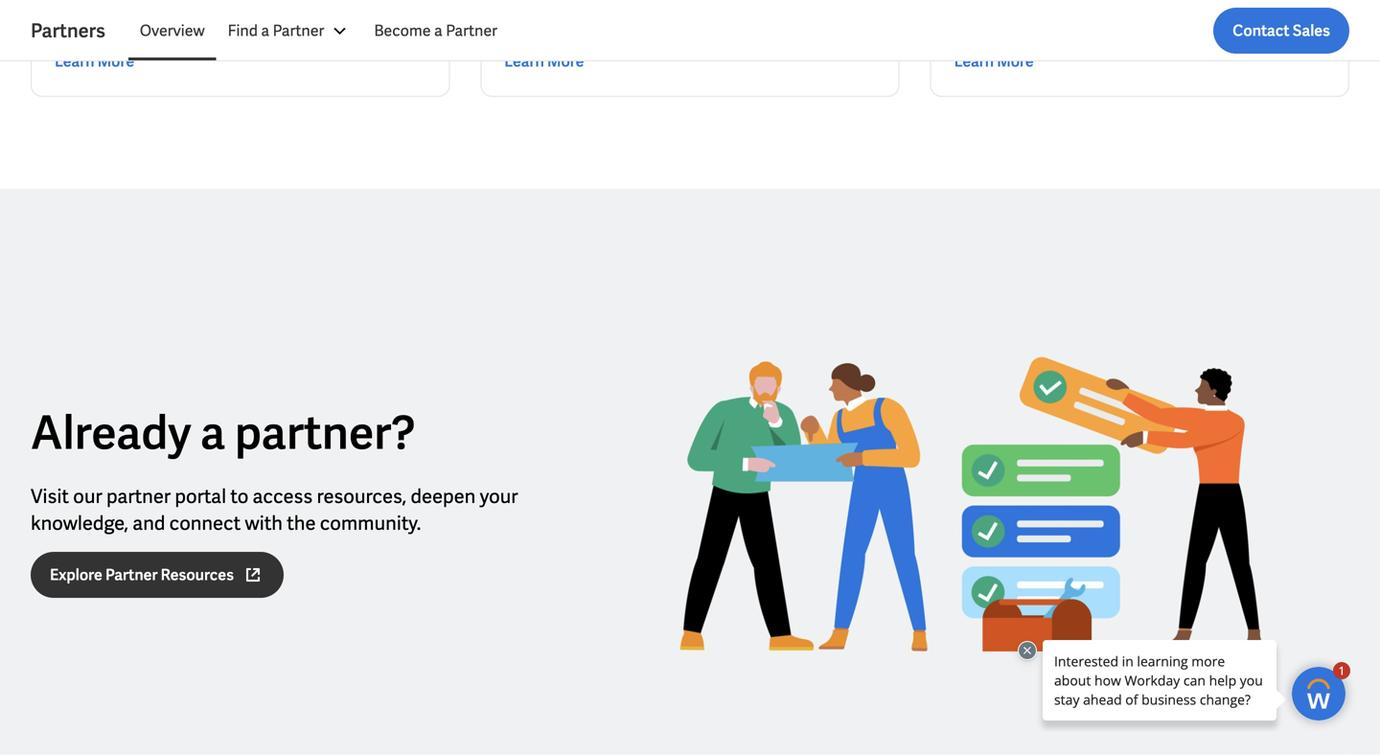Task type: vqa. For each thing, say whether or not it's contained in the screenshot.
menu containing Overview
yes



Task type: locate. For each thing, give the bounding box(es) containing it.
2 horizontal spatial learn
[[954, 51, 994, 71]]

1 learn from the left
[[55, 51, 94, 71]]

2 horizontal spatial partner
[[446, 21, 498, 41]]

a for become
[[434, 21, 443, 41]]

a right find at left
[[261, 21, 270, 41]]

1 horizontal spatial partner
[[273, 21, 324, 41]]

list
[[128, 8, 1350, 54]]

a inside dropdown button
[[261, 21, 270, 41]]

overview
[[140, 21, 205, 41]]

partner right become
[[446, 21, 498, 41]]

1 horizontal spatial more
[[547, 51, 584, 71]]

learn for third the learn more link from the left
[[954, 51, 994, 71]]

partner right find at left
[[273, 21, 324, 41]]

0 horizontal spatial learn
[[55, 51, 94, 71]]

become a partner
[[374, 21, 498, 41]]

contact
[[1233, 21, 1290, 41]]

workday community image
[[593, 250, 1350, 755]]

0 horizontal spatial more
[[98, 51, 134, 71]]

0 horizontal spatial learn more link
[[55, 50, 134, 73]]

1 horizontal spatial a
[[261, 21, 270, 41]]

partner
[[106, 484, 171, 509]]

a right become
[[434, 21, 443, 41]]

partners link
[[31, 17, 128, 44]]

2 more from the left
[[547, 51, 584, 71]]

find a partner
[[228, 21, 324, 41]]

2 horizontal spatial a
[[434, 21, 443, 41]]

3 more from the left
[[997, 51, 1034, 71]]

connect
[[169, 511, 241, 536]]

1 horizontal spatial learn more
[[505, 51, 584, 71]]

our
[[73, 484, 102, 509]]

partner
[[273, 21, 324, 41], [446, 21, 498, 41], [105, 565, 158, 586]]

contact sales
[[1233, 21, 1331, 41]]

2 horizontal spatial learn more link
[[954, 50, 1034, 73]]

partner down and
[[105, 565, 158, 586]]

partner inside dropdown button
[[273, 21, 324, 41]]

3 learn from the left
[[954, 51, 994, 71]]

3 learn more from the left
[[954, 51, 1034, 71]]

menu
[[128, 8, 509, 54]]

resources
[[161, 565, 234, 586]]

2 horizontal spatial learn more
[[954, 51, 1034, 71]]

0 horizontal spatial partner
[[105, 565, 158, 586]]

a up portal
[[200, 403, 226, 463]]

0 horizontal spatial a
[[200, 403, 226, 463]]

1 learn more link from the left
[[55, 50, 134, 73]]

overview link
[[128, 8, 216, 54]]

more
[[98, 51, 134, 71], [547, 51, 584, 71], [997, 51, 1034, 71]]

partner?
[[235, 403, 416, 463]]

0 horizontal spatial learn more
[[55, 51, 134, 71]]

2 learn more link from the left
[[505, 50, 584, 73]]

contact sales link
[[1214, 8, 1350, 54]]

1 horizontal spatial learn more link
[[505, 50, 584, 73]]

1 more from the left
[[98, 51, 134, 71]]

list containing overview
[[128, 8, 1350, 54]]

learn
[[55, 51, 94, 71], [505, 51, 544, 71], [954, 51, 994, 71]]

2 learn from the left
[[505, 51, 544, 71]]

partners
[[31, 18, 105, 43]]

learn more link
[[55, 50, 134, 73], [505, 50, 584, 73], [954, 50, 1034, 73]]

learn for second the learn more link from the right
[[505, 51, 544, 71]]

learn more
[[55, 51, 134, 71], [505, 51, 584, 71], [954, 51, 1034, 71]]

a
[[261, 21, 270, 41], [434, 21, 443, 41], [200, 403, 226, 463]]

1 horizontal spatial learn
[[505, 51, 544, 71]]

access
[[253, 484, 313, 509]]

more for third the learn more link from the left
[[997, 51, 1034, 71]]

the
[[287, 511, 316, 536]]

explore
[[50, 565, 102, 586]]

more for second the learn more link from the right
[[547, 51, 584, 71]]

2 horizontal spatial more
[[997, 51, 1034, 71]]

become a partner link
[[363, 8, 509, 54]]



Task type: describe. For each thing, give the bounding box(es) containing it.
knowledge,
[[31, 511, 128, 536]]

become
[[374, 21, 431, 41]]

explore partner resources
[[50, 565, 234, 586]]

find
[[228, 21, 258, 41]]

partner for find a partner
[[273, 21, 324, 41]]

find a partner button
[[216, 8, 363, 54]]

portal
[[175, 484, 226, 509]]

a for already
[[200, 403, 226, 463]]

sales
[[1293, 21, 1331, 41]]

visit our partner portal to access resources, deepen your knowledge, and connect with the community.
[[31, 484, 518, 536]]

community.
[[320, 511, 421, 536]]

a for find
[[261, 21, 270, 41]]

already a partner?
[[31, 403, 416, 463]]

3 learn more link from the left
[[954, 50, 1034, 73]]

explore partner resources link
[[31, 552, 284, 598]]

with
[[245, 511, 283, 536]]

and
[[133, 511, 165, 536]]

resources,
[[317, 484, 407, 509]]

more for 1st the learn more link from the left
[[98, 51, 134, 71]]

visit
[[31, 484, 69, 509]]

1 learn more from the left
[[55, 51, 134, 71]]

your
[[480, 484, 518, 509]]

already
[[31, 403, 191, 463]]

deepen
[[411, 484, 476, 509]]

learn for 1st the learn more link from the left
[[55, 51, 94, 71]]

partner for become a partner
[[446, 21, 498, 41]]

2 learn more from the left
[[505, 51, 584, 71]]

menu containing overview
[[128, 8, 509, 54]]

to
[[230, 484, 249, 509]]



